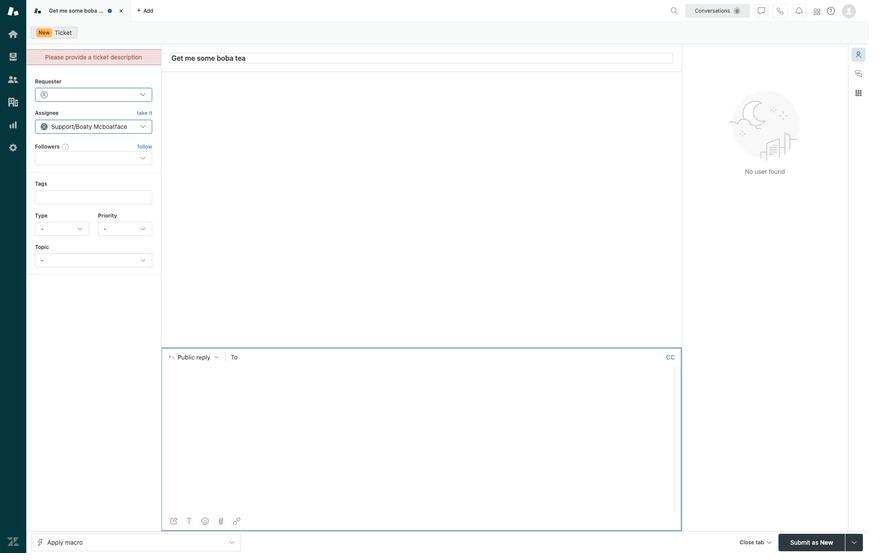 Task type: locate. For each thing, give the bounding box(es) containing it.
zendesk support image
[[7, 6, 19, 17]]

customer context image
[[855, 51, 862, 58]]

Subject field
[[170, 53, 673, 63]]

add link (cmd k) image
[[233, 519, 240, 526]]

add attachment image
[[217, 519, 224, 526]]

insert emojis image
[[202, 519, 209, 526]]

info on adding followers image
[[62, 144, 69, 151]]

format text image
[[186, 519, 193, 526]]

apps image
[[855, 90, 862, 97]]

reporting image
[[7, 119, 19, 131]]

button displays agent's chat status as invisible. image
[[758, 7, 765, 14]]

get help image
[[827, 7, 835, 15]]

tabs tab list
[[26, 0, 667, 22]]

tab
[[26, 0, 131, 22]]



Task type: describe. For each thing, give the bounding box(es) containing it.
views image
[[7, 51, 19, 63]]

admin image
[[7, 142, 19, 154]]

Public reply composer text field
[[165, 367, 672, 385]]

draft mode image
[[170, 519, 177, 526]]

close image
[[117, 7, 126, 15]]

zendesk products image
[[814, 9, 820, 15]]

main element
[[0, 0, 26, 554]]

organizations image
[[7, 97, 19, 108]]

get started image
[[7, 28, 19, 40]]

customers image
[[7, 74, 19, 85]]

notifications image
[[796, 7, 803, 14]]

minimize composer image
[[418, 345, 425, 352]]

secondary element
[[26, 24, 869, 42]]

zendesk image
[[7, 537, 19, 548]]



Task type: vqa. For each thing, say whether or not it's contained in the screenshot.
menu on the top left of page
no



